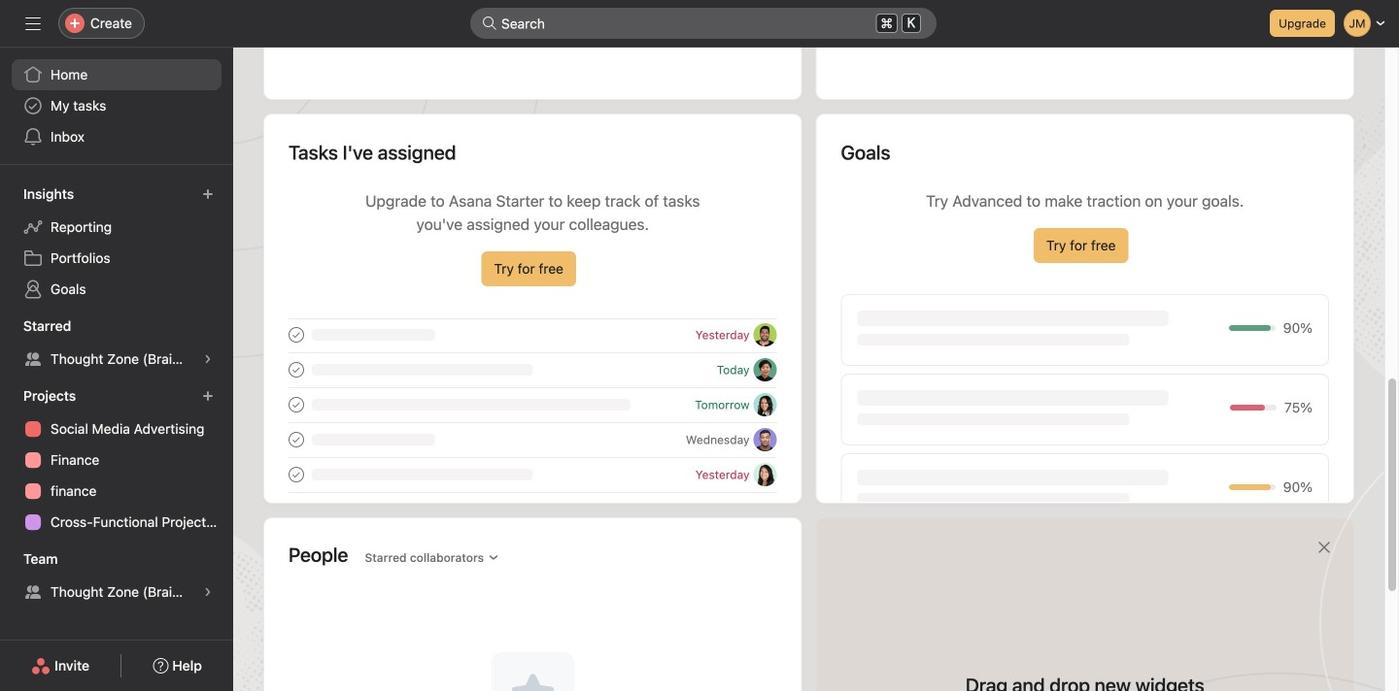 Task type: vqa. For each thing, say whether or not it's contained in the screenshot.
Search tasks, projects, and more text box
yes



Task type: describe. For each thing, give the bounding box(es) containing it.
dismiss image
[[1316, 540, 1332, 556]]

new project or portfolio image
[[202, 391, 214, 402]]

new insights image
[[202, 188, 214, 200]]

teams element
[[0, 542, 233, 612]]

see details, thought zone (brainstorm space) image for teams element
[[202, 587, 214, 598]]

prominent image
[[482, 16, 497, 31]]



Task type: locate. For each thing, give the bounding box(es) containing it.
2 see details, thought zone (brainstorm space) image from the top
[[202, 587, 214, 598]]

see details, thought zone (brainstorm space) image inside starred element
[[202, 354, 214, 365]]

1 vertical spatial see details, thought zone (brainstorm space) image
[[202, 587, 214, 598]]

see details, thought zone (brainstorm space) image for starred element
[[202, 354, 214, 365]]

1 see details, thought zone (brainstorm space) image from the top
[[202, 354, 214, 365]]

starred element
[[0, 309, 233, 379]]

0 vertical spatial see details, thought zone (brainstorm space) image
[[202, 354, 214, 365]]

see details, thought zone (brainstorm space) image inside teams element
[[202, 587, 214, 598]]

insights element
[[0, 177, 233, 309]]

see details, thought zone (brainstorm space) image
[[202, 354, 214, 365], [202, 587, 214, 598]]

global element
[[0, 48, 233, 164]]

Search tasks, projects, and more text field
[[470, 8, 937, 39]]

projects element
[[0, 379, 233, 542]]

None field
[[470, 8, 937, 39]]

hide sidebar image
[[25, 16, 41, 31]]



